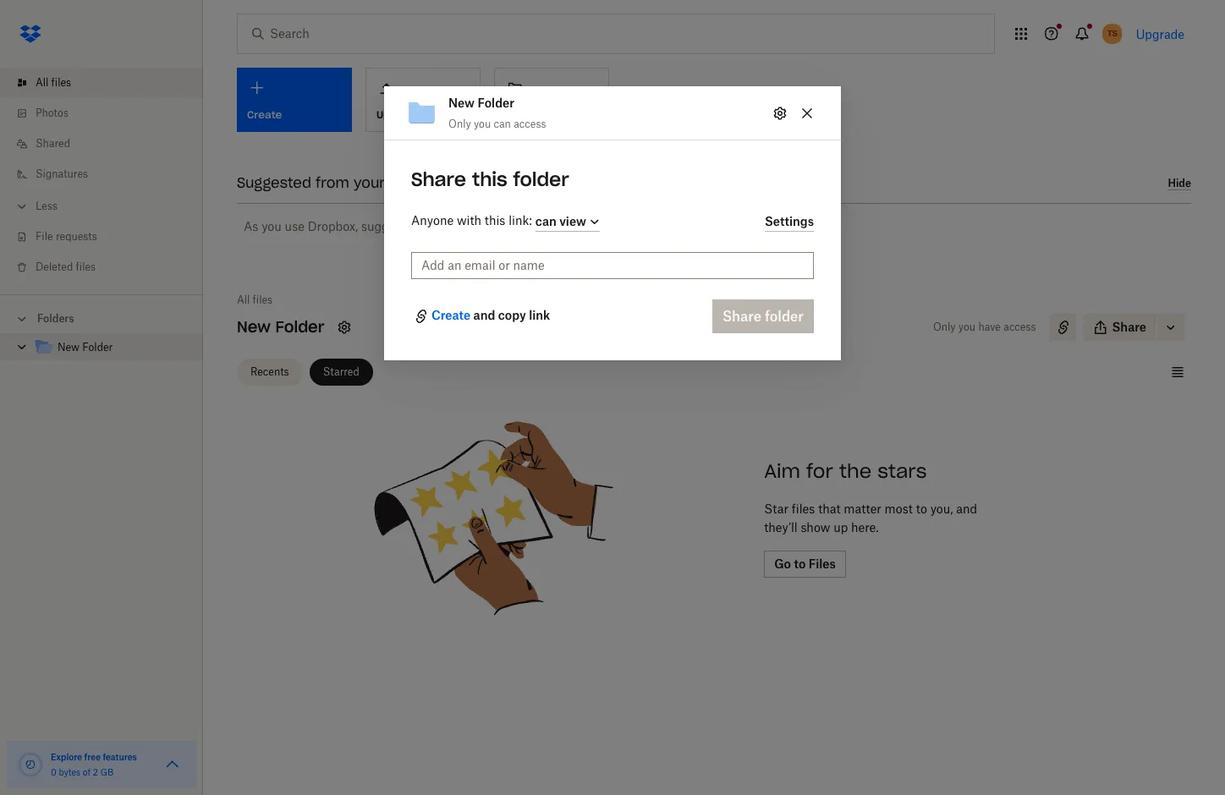 Task type: vqa. For each thing, say whether or not it's contained in the screenshot.
bottommost can
yes



Task type: describe. For each thing, give the bounding box(es) containing it.
link for :
[[509, 213, 529, 228]]

dropbox,
[[308, 219, 358, 234]]

show inside star files that matter most to you, and they'll show up here.
[[801, 521, 831, 535]]

they'll
[[764, 521, 798, 535]]

suggested
[[361, 219, 420, 234]]

gb
[[100, 768, 114, 778]]

files inside deleted files link
[[76, 261, 96, 273]]

create for create folder
[[505, 108, 540, 121]]

automatically
[[480, 219, 556, 234]]

1 horizontal spatial all files link
[[237, 292, 273, 309]]

of
[[83, 768, 91, 778]]

new inside new folder only you can access
[[449, 96, 475, 110]]

suggested from your activity
[[237, 174, 442, 191]]

features
[[103, 752, 137, 763]]

most
[[885, 502, 913, 516]]

and inside star files that matter most to you, and they'll show up here.
[[957, 502, 978, 516]]

link for and copy link
[[529, 308, 550, 322]]

you for as you use dropbox, suggested items will automatically show up here.
[[262, 219, 282, 234]]

can inside new folder only you can access
[[494, 118, 511, 130]]

less
[[36, 200, 58, 212]]

explore free features 0 bytes of 2 gb
[[51, 752, 137, 778]]

can view button
[[536, 212, 602, 232]]

settings
[[765, 214, 814, 228]]

recents
[[251, 365, 289, 378]]

to
[[916, 502, 928, 516]]

only you have access
[[934, 321, 1036, 333]]

upgrade link
[[1136, 27, 1185, 41]]

folder inside sharing modal dialog
[[513, 168, 569, 191]]

files up "recents" on the left of the page
[[253, 294, 273, 306]]

0 horizontal spatial new
[[58, 341, 80, 354]]

have
[[979, 321, 1001, 333]]

free
[[84, 752, 101, 763]]

you,
[[931, 502, 954, 516]]

that
[[819, 502, 841, 516]]

only inside new folder only you can access
[[449, 118, 471, 130]]

anyone with this link :
[[411, 213, 536, 228]]

folders button
[[0, 306, 203, 331]]

starred
[[323, 365, 360, 378]]

star
[[764, 502, 789, 516]]

access inside new folder only you can access
[[514, 118, 546, 130]]

1 horizontal spatial folder
[[275, 317, 325, 337]]

activity
[[390, 174, 442, 191]]

shared
[[36, 137, 70, 150]]

star files that matter most to you, and they'll show up here.
[[764, 502, 978, 535]]

0 horizontal spatial new folder
[[58, 341, 113, 354]]

share this folder
[[411, 168, 569, 191]]

copy
[[498, 308, 526, 322]]

share for share this folder
[[411, 168, 466, 191]]

share button
[[1084, 314, 1157, 341]]

files inside star files that matter most to you, and they'll show up here.
[[792, 502, 815, 516]]

new folder link
[[34, 337, 190, 360]]

create for create and copy link
[[432, 308, 471, 322]]

shared link
[[14, 129, 203, 159]]

photos link
[[14, 98, 203, 129]]

from
[[316, 174, 349, 191]]

signatures
[[36, 168, 88, 180]]

explore
[[51, 752, 82, 763]]

file requests link
[[14, 222, 203, 252]]

share for share
[[1113, 320, 1147, 334]]

0 horizontal spatial here.
[[610, 219, 638, 234]]

here. inside star files that matter most to you, and they'll show up here.
[[852, 521, 879, 535]]

photos
[[36, 107, 69, 119]]

can view
[[536, 214, 586, 228]]

all files inside list item
[[36, 76, 71, 89]]

1 vertical spatial access
[[1004, 321, 1036, 333]]

1 horizontal spatial all
[[237, 294, 250, 306]]

deleted files link
[[14, 252, 203, 283]]



Task type: locate. For each thing, give the bounding box(es) containing it.
1 horizontal spatial only
[[934, 321, 956, 333]]

0 horizontal spatial share
[[411, 168, 466, 191]]

new folder
[[237, 317, 325, 337], [58, 341, 113, 354]]

share inside sharing modal dialog
[[411, 168, 466, 191]]

all files link up "recents" on the left of the page
[[237, 292, 273, 309]]

0 horizontal spatial all files
[[36, 76, 71, 89]]

and left copy
[[474, 308, 495, 322]]

1 vertical spatial up
[[834, 521, 848, 535]]

0 vertical spatial create
[[505, 108, 540, 121]]

new down folders
[[58, 341, 80, 354]]

1 vertical spatial all
[[237, 294, 250, 306]]

only up share this folder
[[449, 118, 471, 130]]

1 vertical spatial folder
[[513, 168, 569, 191]]

0 vertical spatial can
[[494, 118, 511, 130]]

for
[[807, 460, 834, 483]]

2
[[93, 768, 98, 778]]

2 vertical spatial you
[[959, 321, 976, 333]]

all files link
[[14, 68, 203, 98], [237, 292, 273, 309]]

0
[[51, 768, 56, 778]]

1 vertical spatial new folder
[[58, 341, 113, 354]]

1 vertical spatial this
[[485, 213, 506, 228]]

all up photos
[[36, 76, 49, 89]]

recents button
[[237, 358, 303, 386]]

up
[[592, 219, 607, 234], [834, 521, 848, 535]]

1 vertical spatial create
[[432, 308, 471, 322]]

1 horizontal spatial up
[[834, 521, 848, 535]]

show down that
[[801, 521, 831, 535]]

1 horizontal spatial share
[[1113, 320, 1147, 334]]

files left that
[[792, 502, 815, 516]]

0 horizontal spatial and
[[474, 308, 495, 322]]

file
[[36, 230, 53, 243]]

all files list item
[[0, 68, 203, 98]]

1 vertical spatial here.
[[852, 521, 879, 535]]

create
[[505, 108, 540, 121], [432, 308, 471, 322]]

all files
[[36, 76, 71, 89], [237, 294, 273, 306]]

1 horizontal spatial new folder
[[237, 317, 325, 337]]

2 vertical spatial folder
[[82, 341, 113, 354]]

1 vertical spatial all files
[[237, 294, 273, 306]]

create up share this folder
[[505, 108, 540, 121]]

only
[[449, 118, 471, 130], [934, 321, 956, 333]]

0 vertical spatial access
[[514, 118, 546, 130]]

suggested
[[237, 174, 311, 191]]

anyone
[[411, 213, 454, 228]]

up inside star files that matter most to you, and they'll show up here.
[[834, 521, 848, 535]]

folder inside button
[[543, 108, 574, 121]]

2 vertical spatial new
[[58, 341, 80, 354]]

less image
[[14, 198, 30, 215]]

1 vertical spatial and
[[957, 502, 978, 516]]

up right view
[[592, 219, 607, 234]]

access right have
[[1004, 321, 1036, 333]]

1 vertical spatial you
[[262, 219, 282, 234]]

0 horizontal spatial access
[[514, 118, 546, 130]]

up down that
[[834, 521, 848, 535]]

:
[[529, 213, 532, 228]]

you inside new folder only you can access
[[474, 118, 491, 130]]

new
[[449, 96, 475, 110], [237, 317, 271, 337], [58, 341, 80, 354]]

link left the can view
[[509, 213, 529, 228]]

1 vertical spatial new
[[237, 317, 271, 337]]

deleted files
[[36, 261, 96, 273]]

deleted
[[36, 261, 73, 273]]

files right deleted
[[76, 261, 96, 273]]

matter
[[844, 502, 882, 516]]

0 vertical spatial new folder
[[237, 317, 325, 337]]

folder inside new folder only you can access
[[478, 96, 515, 110]]

will
[[457, 219, 477, 234]]

1 vertical spatial can
[[536, 214, 557, 228]]

0 horizontal spatial up
[[592, 219, 607, 234]]

this
[[472, 168, 508, 191], [485, 213, 506, 228]]

0 horizontal spatial all files link
[[14, 68, 203, 98]]

all inside list item
[[36, 76, 49, 89]]

and right you,
[[957, 502, 978, 516]]

1 vertical spatial show
[[801, 521, 831, 535]]

0 vertical spatial new
[[449, 96, 475, 110]]

files inside the all files list item
[[51, 76, 71, 89]]

2 horizontal spatial new
[[449, 96, 475, 110]]

create folder button
[[494, 68, 609, 132]]

folder up share this folder
[[478, 96, 515, 110]]

all
[[36, 76, 49, 89], [237, 294, 250, 306]]

all files up photos
[[36, 76, 71, 89]]

2 horizontal spatial you
[[959, 321, 976, 333]]

create left copy
[[432, 308, 471, 322]]

create inside button
[[505, 108, 540, 121]]

1 horizontal spatial show
[[801, 521, 831, 535]]

settings button
[[765, 212, 814, 232]]

0 horizontal spatial show
[[560, 219, 589, 234]]

only left have
[[934, 321, 956, 333]]

1 horizontal spatial all files
[[237, 294, 273, 306]]

and
[[474, 308, 495, 322], [957, 502, 978, 516]]

new folder only you can access
[[449, 96, 546, 130]]

1 horizontal spatial you
[[474, 118, 491, 130]]

new folder up "recents" on the left of the page
[[237, 317, 325, 337]]

aim for the stars
[[764, 460, 927, 483]]

new up "recents" on the left of the page
[[237, 317, 271, 337]]

dropbox image
[[14, 17, 47, 51]]

this up anyone with this link :
[[472, 168, 508, 191]]

0 vertical spatial this
[[472, 168, 508, 191]]

all files link up shared link
[[14, 68, 203, 98]]

you for only you have access
[[959, 321, 976, 333]]

2 horizontal spatial folder
[[478, 96, 515, 110]]

use
[[285, 219, 305, 234]]

here. up add an email or name text field
[[610, 219, 638, 234]]

0 horizontal spatial folder
[[82, 341, 113, 354]]

0 vertical spatial share
[[411, 168, 466, 191]]

1 horizontal spatial here.
[[852, 521, 879, 535]]

create and copy link
[[432, 308, 550, 322]]

aim
[[764, 460, 801, 483]]

0 vertical spatial all
[[36, 76, 49, 89]]

1 horizontal spatial new
[[237, 317, 271, 337]]

access
[[514, 118, 546, 130], [1004, 321, 1036, 333]]

files up photos
[[51, 76, 71, 89]]

list
[[0, 58, 203, 295]]

stars
[[878, 460, 927, 483]]

the
[[840, 460, 872, 483]]

can up share this folder
[[494, 118, 511, 130]]

1 vertical spatial only
[[934, 321, 956, 333]]

0 vertical spatial all files link
[[14, 68, 203, 98]]

can inside dropdown button
[[536, 214, 557, 228]]

as you use dropbox, suggested items will automatically show up here.
[[244, 219, 638, 234]]

show right the :
[[560, 219, 589, 234]]

1 vertical spatial share
[[1113, 320, 1147, 334]]

requests
[[56, 230, 97, 243]]

0 vertical spatial and
[[474, 308, 495, 322]]

0 vertical spatial folder
[[478, 96, 515, 110]]

and inside sharing modal dialog
[[474, 308, 495, 322]]

share
[[411, 168, 466, 191], [1113, 320, 1147, 334]]

you right the as
[[262, 219, 282, 234]]

signatures link
[[14, 159, 203, 190]]

1 vertical spatial folder
[[275, 317, 325, 337]]

show
[[560, 219, 589, 234], [801, 521, 831, 535]]

here.
[[610, 219, 638, 234], [852, 521, 879, 535]]

folder
[[543, 108, 574, 121], [513, 168, 569, 191]]

folder down folders button
[[82, 341, 113, 354]]

0 horizontal spatial create
[[432, 308, 471, 322]]

1 horizontal spatial access
[[1004, 321, 1036, 333]]

0 vertical spatial all files
[[36, 76, 71, 89]]

items
[[423, 219, 454, 234]]

create inside sharing modal dialog
[[432, 308, 471, 322]]

0 horizontal spatial all
[[36, 76, 49, 89]]

sharing modal dialog
[[384, 86, 841, 496]]

0 horizontal spatial you
[[262, 219, 282, 234]]

link right copy
[[529, 308, 550, 322]]

new folder down folders button
[[58, 341, 113, 354]]

here. down the matter
[[852, 521, 879, 535]]

0 horizontal spatial can
[[494, 118, 511, 130]]

1 vertical spatial link
[[529, 308, 550, 322]]

0 vertical spatial folder
[[543, 108, 574, 121]]

0 vertical spatial you
[[474, 118, 491, 130]]

1 horizontal spatial create
[[505, 108, 540, 121]]

1 vertical spatial all files link
[[237, 292, 273, 309]]

with
[[457, 213, 482, 228]]

folder
[[478, 96, 515, 110], [275, 317, 325, 337], [82, 341, 113, 354]]

starred button
[[309, 358, 373, 386]]

0 vertical spatial link
[[509, 213, 529, 228]]

bytes
[[59, 768, 80, 778]]

0 vertical spatial only
[[449, 118, 471, 130]]

new left create folder
[[449, 96, 475, 110]]

access up share this folder
[[514, 118, 546, 130]]

create folder
[[505, 108, 574, 121]]

this right "with" at the top of the page
[[485, 213, 506, 228]]

can
[[494, 118, 511, 130], [536, 214, 557, 228]]

all down the as
[[237, 294, 250, 306]]

folders
[[37, 312, 74, 325]]

you up share this folder
[[474, 118, 491, 130]]

share inside button
[[1113, 320, 1147, 334]]

you left have
[[959, 321, 976, 333]]

files
[[51, 76, 71, 89], [76, 261, 96, 273], [253, 294, 273, 306], [792, 502, 815, 516]]

upgrade
[[1136, 27, 1185, 41]]

1 horizontal spatial and
[[957, 502, 978, 516]]

Add an email or name text field
[[422, 256, 804, 275]]

as
[[244, 219, 258, 234]]

0 horizontal spatial only
[[449, 118, 471, 130]]

file requests
[[36, 230, 97, 243]]

quota usage element
[[17, 752, 44, 779]]

1 horizontal spatial can
[[536, 214, 557, 228]]

you
[[474, 118, 491, 130], [262, 219, 282, 234], [959, 321, 976, 333]]

view
[[560, 214, 586, 228]]

link
[[509, 213, 529, 228], [529, 308, 550, 322]]

0 vertical spatial up
[[592, 219, 607, 234]]

0 vertical spatial here.
[[610, 219, 638, 234]]

folder up "recents" on the left of the page
[[275, 317, 325, 337]]

create link
[[432, 306, 471, 327]]

list containing all files
[[0, 58, 203, 295]]

0 vertical spatial show
[[560, 219, 589, 234]]

your
[[354, 174, 385, 191]]

can right the :
[[536, 214, 557, 228]]

all files up "recents" on the left of the page
[[237, 294, 273, 306]]



